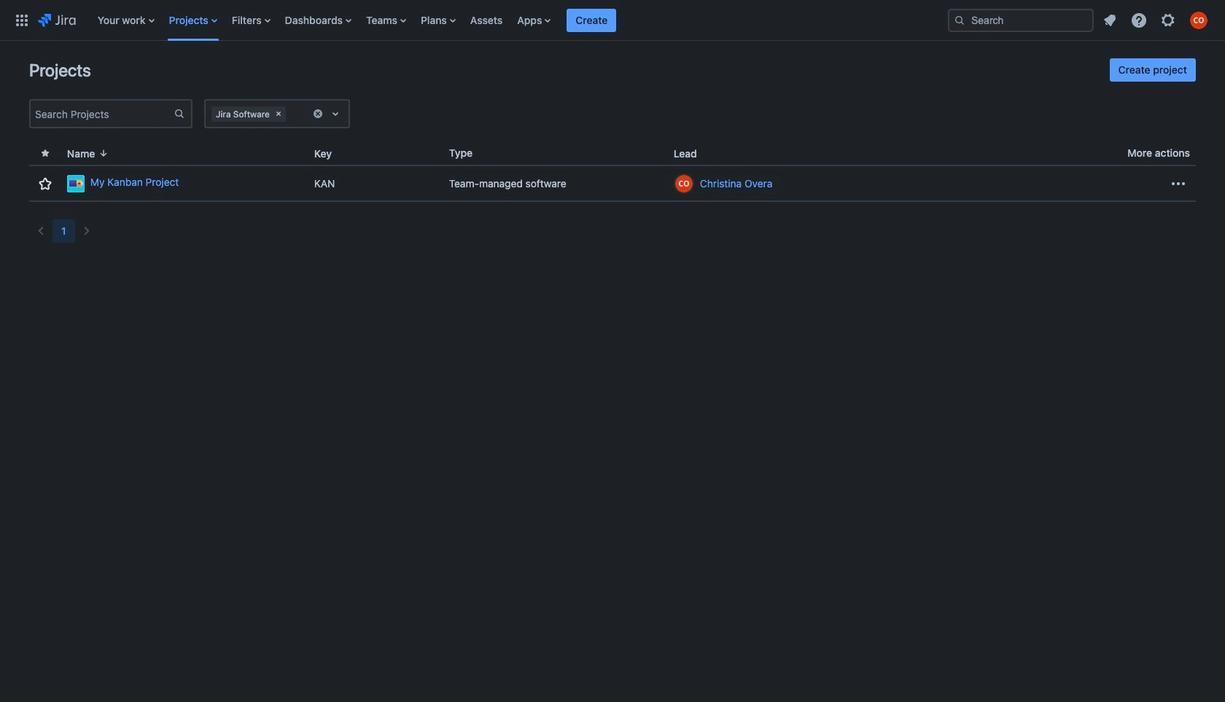 Task type: locate. For each thing, give the bounding box(es) containing it.
group
[[1110, 58, 1196, 82]]

primary element
[[9, 0, 936, 40]]

jira image
[[38, 11, 76, 29], [38, 11, 76, 29]]

Choose Jira products text field
[[289, 106, 291, 121]]

list
[[90, 0, 936, 40], [1097, 7, 1216, 33]]

appswitcher icon image
[[13, 11, 31, 29]]

None search field
[[948, 8, 1094, 32]]

1 horizontal spatial list
[[1097, 7, 1216, 33]]

help image
[[1130, 11, 1148, 29]]

open image
[[327, 105, 344, 123]]

clear image
[[312, 108, 324, 120]]

Search Projects text field
[[31, 104, 174, 124]]

star my kanban project image
[[36, 175, 54, 192]]

notifications image
[[1101, 11, 1119, 29]]

banner
[[0, 0, 1225, 41]]

list item
[[567, 0, 617, 40]]



Task type: describe. For each thing, give the bounding box(es) containing it.
0 horizontal spatial list
[[90, 0, 936, 40]]

your profile and settings image
[[1190, 11, 1208, 29]]

next image
[[78, 222, 95, 240]]

more image
[[1170, 175, 1187, 192]]

clear image
[[273, 108, 284, 120]]

Search field
[[948, 8, 1094, 32]]

settings image
[[1160, 11, 1177, 29]]

search image
[[954, 14, 966, 26]]

previous image
[[32, 222, 50, 240]]



Task type: vqa. For each thing, say whether or not it's contained in the screenshot.
tab list
no



